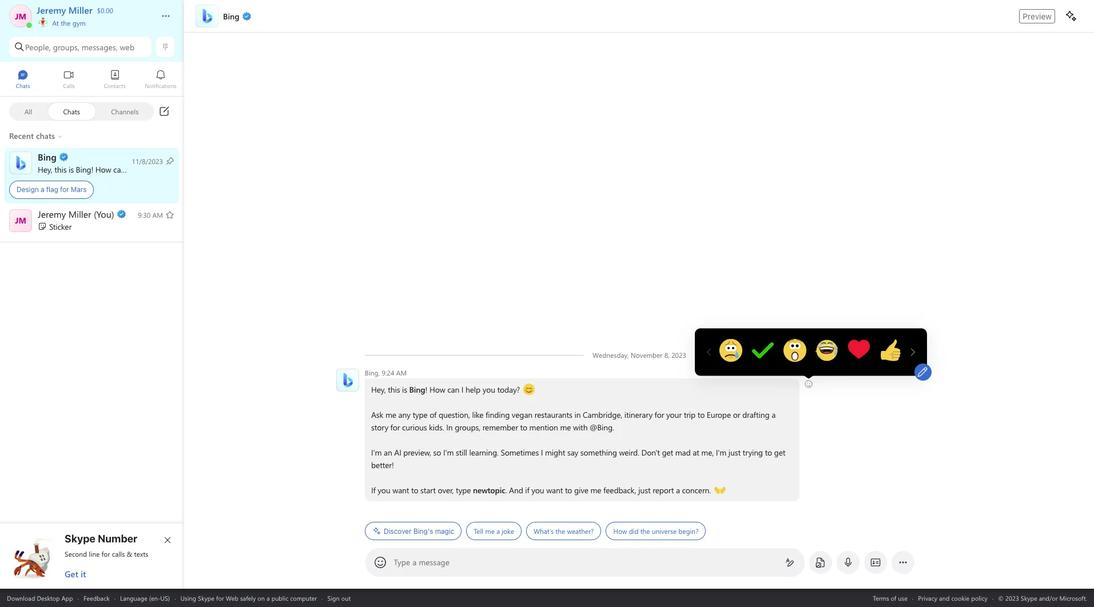 Task type: describe. For each thing, give the bounding box(es) containing it.
at the gym button
[[37, 16, 150, 27]]

just inside ask me any type of question, like finding vegan restaurants in cambridge, itinerary for your trip to europe or drafting a story for curious kids. in groups, remember to mention me with @bing. i'm an ai preview, so i'm still learning. sometimes i might say something weird. don't get mad at me, i'm just trying to get better! if you want to start over, type
[[728, 447, 741, 458]]

download
[[7, 594, 35, 603]]

of inside ask me any type of question, like finding vegan restaurants in cambridge, itinerary for your trip to europe or drafting a story for curious kids. in groups, remember to mention me with @bing. i'm an ai preview, so i'm still learning. sometimes i might say something weird. don't get mad at me, i'm just trying to get better! if you want to start over, type
[[430, 410, 436, 420]]

0 horizontal spatial how
[[95, 164, 111, 175]]

1 vertical spatial skype
[[198, 594, 214, 603]]

(openhands)
[[714, 485, 757, 495]]

calls
[[112, 550, 125, 559]]

at the gym
[[50, 18, 86, 27]]

type a message
[[394, 557, 450, 568]]

skype number element
[[10, 533, 174, 580]]

0 horizontal spatial skype
[[65, 533, 95, 545]]

start
[[420, 485, 436, 496]]

policy
[[972, 594, 988, 603]]

sign out
[[328, 594, 351, 603]]

second line for calls & texts
[[65, 550, 148, 559]]

web
[[120, 41, 135, 52]]

how did the universe begin? button
[[606, 522, 706, 541]]

me,
[[701, 447, 714, 458]]

0 horizontal spatial !
[[91, 164, 93, 175]]

how did the universe begin?
[[613, 527, 698, 536]]

0 vertical spatial can
[[113, 164, 125, 175]]

@bing.
[[590, 422, 614, 433]]

joke
[[502, 527, 514, 536]]

0 vertical spatial hey,
[[38, 164, 52, 175]]

drafting
[[742, 410, 769, 420]]

finding
[[485, 410, 510, 420]]

discover
[[384, 527, 411, 536]]

groups, inside ask me any type of question, like finding vegan restaurants in cambridge, itinerary for your trip to europe or drafting a story for curious kids. in groups, remember to mention me with @bing. i'm an ai preview, so i'm still learning. sometimes i might say something weird. don't get mad at me, i'm just trying to get better! if you want to start over, type
[[455, 422, 480, 433]]

bing,
[[365, 368, 380, 378]]

for inside skype number element
[[102, 550, 110, 559]]

did
[[629, 527, 638, 536]]

number
[[98, 533, 137, 545]]

what's the weather? button
[[526, 522, 601, 541]]

vegan
[[512, 410, 532, 420]]

magic
[[435, 527, 454, 536]]

all
[[24, 107, 32, 116]]

or
[[733, 410, 740, 420]]

1 vertical spatial i
[[461, 384, 463, 395]]

terms
[[873, 594, 889, 603]]

me inside button
[[485, 527, 494, 536]]

Type a message text field
[[394, 557, 776, 569]]

1 horizontal spatial hey,
[[371, 384, 386, 395]]

kids.
[[429, 422, 444, 433]]

with
[[573, 422, 587, 433]]

better!
[[371, 460, 394, 471]]

tell
[[474, 527, 483, 536]]

give
[[574, 485, 588, 496]]

discover bing's magic
[[384, 527, 454, 536]]

don't
[[641, 447, 660, 458]]

us)
[[160, 594, 170, 603]]

mention
[[529, 422, 558, 433]]

0 vertical spatial bing
[[76, 164, 91, 175]]

want inside ask me any type of question, like finding vegan restaurants in cambridge, itinerary for your trip to europe or drafting a story for curious kids. in groups, remember to mention me with @bing. i'm an ai preview, so i'm still learning. sometimes i might say something weird. don't get mad at me, i'm just trying to get better! if you want to start over, type
[[392, 485, 409, 496]]

0 vertical spatial type
[[412, 410, 427, 420]]

1 vertical spatial type
[[456, 485, 471, 496]]

privacy and cookie policy link
[[918, 594, 988, 603]]

1 horizontal spatial bing
[[409, 384, 425, 395]]

type
[[394, 557, 410, 568]]

a right type at the left of page
[[413, 557, 417, 568]]

1 vertical spatial is
[[402, 384, 407, 395]]

terms of use
[[873, 594, 908, 603]]

chats
[[63, 107, 80, 116]]

safely
[[240, 594, 256, 603]]

how inside button
[[613, 527, 627, 536]]

mars
[[71, 185, 87, 194]]

ask me any type of question, like finding vegan restaurants in cambridge, itinerary for your trip to europe or drafting a story for curious kids. in groups, remember to mention me with @bing. i'm an ai preview, so i'm still learning. sometimes i might say something weird. don't get mad at me, i'm just trying to get better! if you want to start over, type
[[371, 410, 787, 496]]

a right report
[[676, 485, 680, 496]]

story
[[371, 422, 388, 433]]

itinerary
[[624, 410, 652, 420]]

weird.
[[619, 447, 639, 458]]

so
[[433, 447, 441, 458]]

a left flag
[[41, 185, 44, 194]]

cookie
[[952, 594, 970, 603]]

ai
[[394, 447, 401, 458]]

.
[[505, 485, 507, 496]]

terms of use link
[[873, 594, 908, 603]]

feedback
[[83, 594, 110, 603]]

am
[[396, 368, 407, 378]]

second
[[65, 550, 87, 559]]

universe
[[652, 527, 677, 536]]

1 horizontal spatial this
[[388, 384, 400, 395]]

(smileeyes)
[[523, 384, 561, 395]]

0 horizontal spatial today?
[[163, 164, 186, 175]]

sticker button
[[0, 205, 184, 238]]

me left with
[[560, 422, 571, 433]]

to down vegan
[[520, 422, 527, 433]]

to right trying
[[765, 447, 772, 458]]

1 horizontal spatial hey, this is bing ! how can i help you today?
[[371, 384, 522, 395]]

language (en-us)
[[120, 594, 170, 603]]

desktop
[[37, 594, 60, 603]]

design
[[17, 185, 39, 194]]

0 horizontal spatial i
[[127, 164, 129, 175]]

feedback link
[[83, 594, 110, 603]]

restaurants
[[534, 410, 572, 420]]

ask
[[371, 410, 383, 420]]

1 horizontal spatial help
[[465, 384, 480, 395]]

report
[[653, 485, 674, 496]]

bing, 9:24 am
[[365, 368, 407, 378]]

2 want from the left
[[546, 485, 563, 496]]

trying
[[743, 447, 763, 458]]

sticker
[[49, 221, 72, 232]]

app
[[61, 594, 73, 603]]

to left give
[[565, 485, 572, 496]]

2 get from the left
[[774, 447, 785, 458]]



Task type: vqa. For each thing, say whether or not it's contained in the screenshot.
Question,
yes



Task type: locate. For each thing, give the bounding box(es) containing it.
using skype for web safely on a public computer link
[[180, 594, 317, 603]]

gym
[[72, 18, 86, 27]]

2 horizontal spatial i'm
[[716, 447, 726, 458]]

the right the "what's"
[[555, 527, 565, 536]]

is up mars
[[69, 164, 74, 175]]

1 horizontal spatial of
[[891, 594, 897, 603]]

3 i'm from the left
[[716, 447, 726, 458]]

1 vertical spatial hey,
[[371, 384, 386, 395]]

1 vertical spatial just
[[638, 485, 650, 496]]

if
[[371, 485, 375, 496]]

2 i'm from the left
[[443, 447, 454, 458]]

for right story
[[390, 422, 400, 433]]

the right at
[[61, 18, 71, 27]]

bing's
[[413, 527, 433, 536]]

out
[[341, 594, 351, 603]]

1 horizontal spatial is
[[402, 384, 407, 395]]

to left start
[[411, 485, 418, 496]]

of up kids.
[[430, 410, 436, 420]]

at
[[52, 18, 59, 27]]

message
[[419, 557, 450, 568]]

and
[[939, 594, 950, 603]]

a inside ask me any type of question, like finding vegan restaurants in cambridge, itinerary for your trip to europe or drafting a story for curious kids. in groups, remember to mention me with @bing. i'm an ai preview, so i'm still learning. sometimes i might say something weird. don't get mad at me, i'm just trying to get better! if you want to start over, type
[[772, 410, 775, 420]]

get right trying
[[774, 447, 785, 458]]

type right over,
[[456, 485, 471, 496]]

the for at
[[61, 18, 71, 27]]

to
[[697, 410, 705, 420], [520, 422, 527, 433], [765, 447, 772, 458], [411, 485, 418, 496], [565, 485, 572, 496]]

1 horizontal spatial skype
[[198, 594, 214, 603]]

i
[[127, 164, 129, 175], [461, 384, 463, 395], [541, 447, 543, 458]]

language (en-us) link
[[120, 594, 170, 603]]

your
[[666, 410, 682, 420]]

0 vertical spatial this
[[54, 164, 67, 175]]

is
[[69, 164, 74, 175], [402, 384, 407, 395]]

2 vertical spatial how
[[613, 527, 627, 536]]

tab list
[[0, 65, 184, 96]]

using skype for web safely on a public computer
[[180, 594, 317, 603]]

type
[[412, 410, 427, 420], [456, 485, 471, 496]]

0 vertical spatial i
[[127, 164, 129, 175]]

0 horizontal spatial of
[[430, 410, 436, 420]]

the inside button
[[640, 527, 650, 536]]

in
[[574, 410, 581, 420]]

0 horizontal spatial bing
[[76, 164, 91, 175]]

1 horizontal spatial want
[[546, 485, 563, 496]]

for left your
[[654, 410, 664, 420]]

0 horizontal spatial hey, this is bing ! how can i help you today?
[[38, 164, 188, 175]]

say
[[567, 447, 578, 458]]

a right on
[[267, 594, 270, 603]]

weather?
[[567, 527, 594, 536]]

sign
[[328, 594, 340, 603]]

skype up second
[[65, 533, 95, 545]]

1 vertical spatial this
[[388, 384, 400, 395]]

download desktop app link
[[7, 594, 73, 603]]

0 vertical spatial today?
[[163, 164, 186, 175]]

type up curious
[[412, 410, 427, 420]]

might
[[545, 447, 565, 458]]

hey, down bing,
[[371, 384, 386, 395]]

! up curious
[[425, 384, 427, 395]]

0 vertical spatial !
[[91, 164, 93, 175]]

bing up mars
[[76, 164, 91, 175]]

i'm right so
[[443, 447, 454, 458]]

a inside button
[[496, 527, 500, 536]]

1 horizontal spatial just
[[728, 447, 741, 458]]

what's the weather?
[[533, 527, 594, 536]]

concern.
[[682, 485, 711, 496]]

something
[[580, 447, 617, 458]]

1 vertical spatial !
[[425, 384, 427, 395]]

newtopic
[[473, 485, 505, 496]]

0 horizontal spatial type
[[412, 410, 427, 420]]

help
[[131, 164, 146, 175], [465, 384, 480, 395]]

1 horizontal spatial how
[[429, 384, 445, 395]]

1 horizontal spatial i
[[461, 384, 463, 395]]

0 horizontal spatial help
[[131, 164, 146, 175]]

how up the "question,"
[[429, 384, 445, 395]]

skype right using
[[198, 594, 214, 603]]

it
[[81, 569, 86, 580]]

0 horizontal spatial can
[[113, 164, 125, 175]]

0 vertical spatial how
[[95, 164, 111, 175]]

1 vertical spatial today?
[[497, 384, 520, 395]]

1 vertical spatial how
[[429, 384, 445, 395]]

1 vertical spatial bing
[[409, 384, 425, 395]]

! up sticker button
[[91, 164, 93, 175]]

0 horizontal spatial groups,
[[53, 41, 79, 52]]

texts
[[134, 550, 148, 559]]

2 vertical spatial i
[[541, 447, 543, 458]]

skype
[[65, 533, 95, 545], [198, 594, 214, 603]]

for right flag
[[60, 185, 69, 194]]

get it
[[65, 569, 86, 580]]

a
[[41, 185, 44, 194], [772, 410, 775, 420], [676, 485, 680, 496], [496, 527, 500, 536], [413, 557, 417, 568], [267, 594, 270, 603]]

use
[[898, 594, 908, 603]]

1 horizontal spatial today?
[[497, 384, 520, 395]]

0 vertical spatial hey, this is bing ! how can i help you today?
[[38, 164, 188, 175]]

download desktop app
[[7, 594, 73, 603]]

this up flag
[[54, 164, 67, 175]]

flag
[[46, 185, 58, 194]]

me right give
[[590, 485, 601, 496]]

0 horizontal spatial want
[[392, 485, 409, 496]]

the for what's
[[555, 527, 565, 536]]

and
[[509, 485, 523, 496]]

1 horizontal spatial can
[[447, 384, 459, 395]]

0 vertical spatial of
[[430, 410, 436, 420]]

&
[[127, 550, 132, 559]]

using
[[180, 594, 196, 603]]

i'm left an
[[371, 447, 382, 458]]

0 vertical spatial help
[[131, 164, 146, 175]]

messages,
[[82, 41, 118, 52]]

groups, inside button
[[53, 41, 79, 52]]

0 horizontal spatial get
[[662, 447, 673, 458]]

language
[[120, 594, 147, 603]]

0 vertical spatial just
[[728, 447, 741, 458]]

hey, up design a flag for mars
[[38, 164, 52, 175]]

privacy and cookie policy
[[918, 594, 988, 603]]

0 vertical spatial is
[[69, 164, 74, 175]]

web
[[226, 594, 238, 603]]

1 vertical spatial groups,
[[455, 422, 480, 433]]

just left report
[[638, 485, 650, 496]]

cambridge,
[[583, 410, 622, 420]]

a left the joke
[[496, 527, 500, 536]]

in
[[446, 422, 453, 433]]

line
[[89, 550, 100, 559]]

1 get from the left
[[662, 447, 673, 458]]

0 horizontal spatial this
[[54, 164, 67, 175]]

1 horizontal spatial i'm
[[443, 447, 454, 458]]

learning.
[[469, 447, 498, 458]]

on
[[258, 594, 265, 603]]

want left give
[[546, 485, 563, 496]]

groups,
[[53, 41, 79, 52], [455, 422, 480, 433]]

hey,
[[38, 164, 52, 175], [371, 384, 386, 395]]

want left start
[[392, 485, 409, 496]]

computer
[[290, 594, 317, 603]]

channels
[[111, 107, 139, 116]]

people,
[[25, 41, 51, 52]]

2 horizontal spatial how
[[613, 527, 627, 536]]

to right trip
[[697, 410, 705, 420]]

of
[[430, 410, 436, 420], [891, 594, 897, 603]]

tell me a joke
[[474, 527, 514, 536]]

the right did
[[640, 527, 650, 536]]

1 horizontal spatial get
[[774, 447, 785, 458]]

(en-
[[149, 594, 160, 603]]

1 horizontal spatial the
[[555, 527, 565, 536]]

skype number
[[65, 533, 137, 545]]

tell me a joke button
[[466, 522, 521, 541]]

newtopic . and if you want to give me feedback, just report a concern.
[[473, 485, 713, 496]]

0 horizontal spatial i'm
[[371, 447, 382, 458]]

for right line
[[102, 550, 110, 559]]

!
[[91, 164, 93, 175], [425, 384, 427, 395]]

get left mad
[[662, 447, 673, 458]]

just left trying
[[728, 447, 741, 458]]

0 vertical spatial groups,
[[53, 41, 79, 52]]

0 vertical spatial skype
[[65, 533, 95, 545]]

1 i'm from the left
[[371, 447, 382, 458]]

sign out link
[[328, 594, 351, 603]]

me
[[385, 410, 396, 420], [560, 422, 571, 433], [590, 485, 601, 496], [485, 527, 494, 536]]

the inside "button"
[[555, 527, 565, 536]]

1 want from the left
[[392, 485, 409, 496]]

of left use on the right of the page
[[891, 594, 897, 603]]

1 vertical spatial can
[[447, 384, 459, 395]]

bing up any
[[409, 384, 425, 395]]

is down the am
[[402, 384, 407, 395]]

how left did
[[613, 527, 627, 536]]

hey, this is bing ! how can i help you today? up the "question,"
[[371, 384, 522, 395]]

i'm right me,
[[716, 447, 726, 458]]

1 horizontal spatial type
[[456, 485, 471, 496]]

question,
[[438, 410, 470, 420]]

mad
[[675, 447, 691, 458]]

an
[[384, 447, 392, 458]]

want
[[392, 485, 409, 496], [546, 485, 563, 496]]

begin?
[[678, 527, 698, 536]]

public
[[272, 594, 288, 603]]

how
[[95, 164, 111, 175], [429, 384, 445, 395], [613, 527, 627, 536]]

1 vertical spatial hey, this is bing ! how can i help you today?
[[371, 384, 522, 395]]

me right tell
[[485, 527, 494, 536]]

like
[[472, 410, 483, 420]]

1 vertical spatial help
[[465, 384, 480, 395]]

this down 9:24
[[388, 384, 400, 395]]

0 horizontal spatial is
[[69, 164, 74, 175]]

the inside button
[[61, 18, 71, 27]]

people, groups, messages, web button
[[9, 37, 152, 57]]

preview,
[[403, 447, 431, 458]]

groups, down like
[[455, 422, 480, 433]]

0 horizontal spatial just
[[638, 485, 650, 496]]

sometimes
[[501, 447, 539, 458]]

for left web
[[216, 594, 224, 603]]

design a flag for mars
[[17, 185, 87, 194]]

1 horizontal spatial groups,
[[455, 422, 480, 433]]

europe
[[707, 410, 731, 420]]

you inside ask me any type of question, like finding vegan restaurants in cambridge, itinerary for your trip to europe or drafting a story for curious kids. in groups, remember to mention me with @bing. i'm an ai preview, so i'm still learning. sometimes i might say something weird. don't get mad at me, i'm just trying to get better! if you want to start over, type
[[377, 485, 390, 496]]

people, groups, messages, web
[[25, 41, 135, 52]]

at
[[693, 447, 699, 458]]

how up sticker button
[[95, 164, 111, 175]]

i inside ask me any type of question, like finding vegan restaurants in cambridge, itinerary for your trip to europe or drafting a story for curious kids. in groups, remember to mention me with @bing. i'm an ai preview, so i'm still learning. sometimes i might say something weird. don't get mad at me, i'm just trying to get better! if you want to start over, type
[[541, 447, 543, 458]]

hey, this is bing ! how can i help you today? up mars
[[38, 164, 188, 175]]

for
[[60, 185, 69, 194], [654, 410, 664, 420], [390, 422, 400, 433], [102, 550, 110, 559], [216, 594, 224, 603]]

groups, down "at the gym"
[[53, 41, 79, 52]]

1 horizontal spatial !
[[425, 384, 427, 395]]

me left any
[[385, 410, 396, 420]]

0 horizontal spatial the
[[61, 18, 71, 27]]

2 horizontal spatial i
[[541, 447, 543, 458]]

2 horizontal spatial the
[[640, 527, 650, 536]]

a right drafting
[[772, 410, 775, 420]]

can
[[113, 164, 125, 175], [447, 384, 459, 395]]

0 horizontal spatial hey,
[[38, 164, 52, 175]]

1 vertical spatial of
[[891, 594, 897, 603]]

over,
[[438, 485, 454, 496]]



